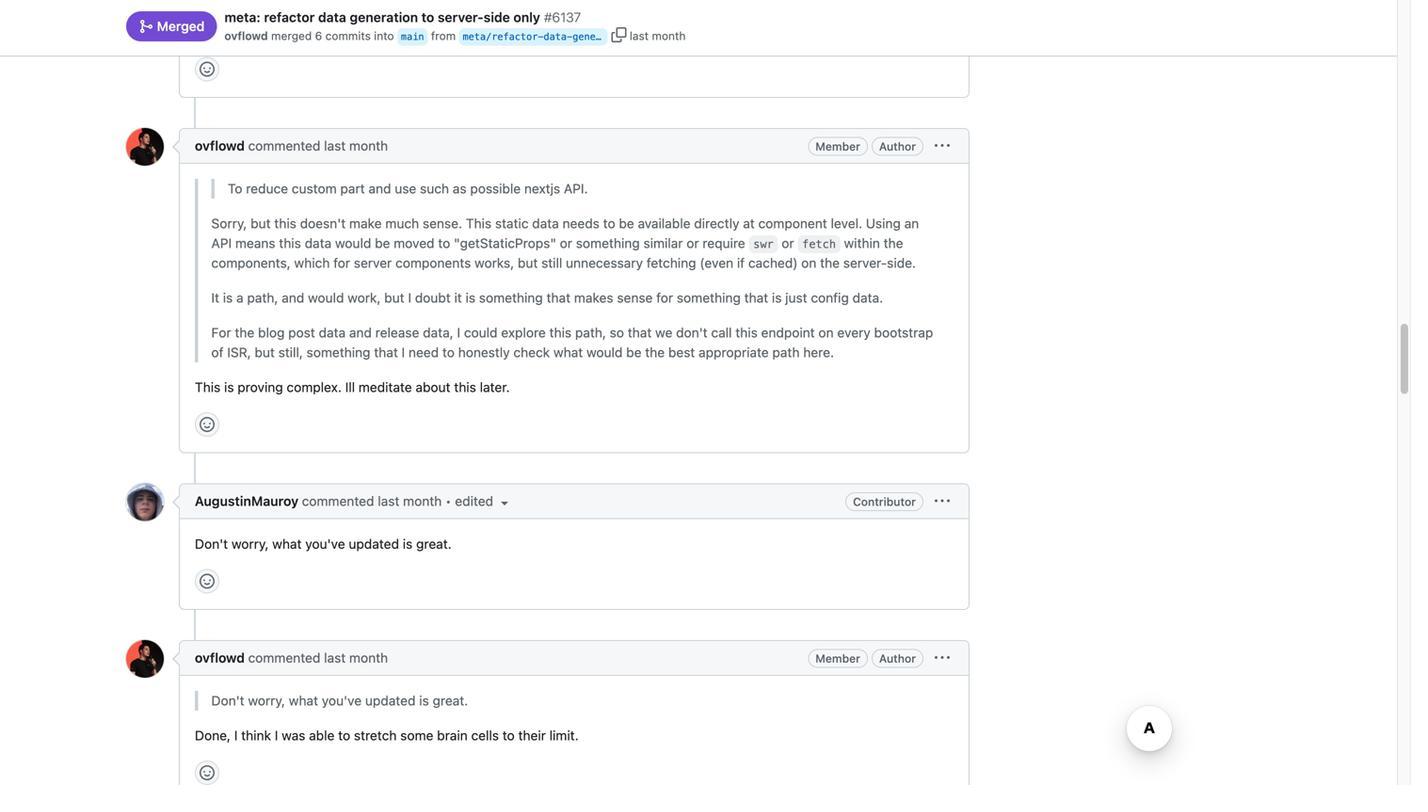 Task type: vqa. For each thing, say whether or not it's contained in the screenshot.
within the components, which for server components works, but still unnecessary fetching (even if cached) on the server-side.
yes



Task type: describe. For each thing, give the bounding box(es) containing it.
0 vertical spatial you've
[[305, 536, 345, 552]]

doubt
[[415, 290, 451, 305]]

git merge image
[[138, 19, 153, 34]]

0 vertical spatial here.
[[771, 24, 802, 40]]

•
[[445, 493, 451, 509]]

require
[[703, 235, 745, 251]]

1 vertical spatial worry,
[[248, 693, 285, 708]]

show options image for ovflowd
[[935, 138, 950, 153]]

if
[[737, 255, 745, 271]]

1 vertical spatial don't
[[211, 693, 244, 708]]

would left copy 'icon'
[[554, 24, 590, 40]]

1 vertical spatial check
[[513, 345, 550, 360]]

that left into
[[342, 24, 366, 40]]

limit.
[[549, 728, 579, 743]]

3 or from the left
[[782, 235, 794, 251]]

0 vertical spatial generation
[[350, 9, 418, 25]]

works,
[[475, 255, 514, 271]]

and down work,
[[349, 325, 372, 340]]

brain
[[437, 728, 468, 743]]

last up part
[[324, 138, 346, 153]]

but right work,
[[384, 290, 404, 305]]

still
[[541, 255, 562, 271]]

within the components, which for server components works, but still unnecessary fetching (even if cached) on the server-side.
[[211, 235, 916, 271]]

1 vertical spatial here.
[[803, 345, 834, 360]]

i left think
[[234, 728, 238, 743]]

last month link for meditate
[[324, 138, 388, 153]]

1 vertical spatial isr,
[[227, 345, 251, 360]]

add or remove reactions image for this is proving complex. ill meditate about this later.
[[200, 417, 215, 432]]

@ovflowd image
[[126, 128, 164, 166]]

components
[[395, 255, 471, 271]]

just
[[785, 290, 807, 305]]

use
[[395, 181, 416, 196]]

such
[[420, 181, 449, 196]]

add or remove reactions element for "ovflowd" link associated with i
[[195, 761, 219, 785]]

using
[[866, 216, 901, 231]]

it
[[211, 290, 219, 305]]

ill
[[345, 379, 355, 395]]

0 vertical spatial on
[[802, 4, 817, 20]]

it
[[454, 290, 462, 305]]

components,
[[211, 255, 291, 271]]

0 vertical spatial endpoint
[[745, 4, 798, 20]]

the right #6137
[[613, 24, 632, 40]]

an
[[904, 216, 919, 231]]

1 vertical spatial honestly
[[458, 345, 510, 360]]

merged
[[153, 19, 205, 34]]

swr or fetch
[[753, 235, 836, 251]]

later.
[[480, 379, 510, 395]]

directly
[[694, 216, 739, 231]]

0 vertical spatial great.
[[416, 536, 452, 552]]

month left •
[[403, 493, 442, 509]]

1 vertical spatial commented
[[302, 493, 374, 509]]

and up commits
[[333, 4, 355, 20]]

1 vertical spatial don't
[[676, 325, 708, 340]]

but right merged
[[222, 24, 242, 40]]

available
[[638, 216, 691, 231]]

i left into
[[369, 24, 373, 40]]

side.
[[887, 255, 916, 271]]

#6137
[[544, 9, 581, 25]]

makes
[[574, 290, 613, 305]]

to down sense.
[[438, 235, 450, 251]]

1 vertical spatial explore
[[501, 325, 546, 340]]

last left •
[[378, 493, 399, 509]]

generation inside ovflowd merged 6 commits into main from meta/refactor-data-generation
[[573, 31, 630, 42]]

augustinmauroy commented last month
[[195, 493, 442, 509]]

1 horizontal spatial still,
[[278, 345, 303, 360]]

1 vertical spatial great.
[[433, 693, 468, 708]]

meta:
[[224, 9, 261, 25]]

api
[[211, 235, 232, 251]]

some
[[400, 728, 433, 743]]

ovflowd link for is
[[195, 138, 245, 153]]

that down the sense
[[628, 325, 652, 340]]

meditate
[[359, 379, 412, 395]]

make
[[349, 216, 382, 231]]

1 vertical spatial you've
[[322, 693, 362, 708]]

something inside sorry, but this doesn't make much sense. this static data needs to be available directly at component level. using an api means this data would be moved to "getstaticprops" or something similar or require
[[576, 235, 640, 251]]

meta/refactor-data-generation link
[[463, 28, 630, 46]]

ovflowd for i
[[195, 650, 245, 666]]

1 vertical spatial endpoint
[[761, 325, 815, 340]]

commits
[[325, 29, 371, 42]]

0 vertical spatial post
[[272, 4, 299, 20]]

0 vertical spatial worry,
[[231, 536, 269, 552]]

1 vertical spatial for
[[656, 290, 673, 305]]

their
[[518, 728, 546, 743]]

nextjs
[[524, 181, 560, 196]]

sense
[[617, 290, 653, 305]]

augustinmauroy link
[[195, 493, 298, 509]]

2 vertical spatial path,
[[575, 325, 606, 340]]

from
[[431, 29, 456, 42]]

this is proving complex. ill meditate about this later.
[[195, 379, 510, 395]]

1 vertical spatial of
[[211, 345, 224, 360]]

cached)
[[748, 255, 798, 271]]

last month
[[630, 29, 686, 42]]

would down makes in the left top of the page
[[587, 345, 623, 360]]

the down "fetch"
[[820, 255, 840, 271]]

edited button
[[455, 491, 512, 511]]

config
[[811, 290, 849, 305]]

0 vertical spatial ovflowd link
[[224, 27, 268, 44]]

side
[[484, 9, 510, 25]]

cells
[[471, 728, 499, 743]]

think
[[241, 728, 271, 743]]

1 vertical spatial updated
[[365, 693, 416, 708]]

meta/refactor-
[[463, 31, 544, 42]]

refactor
[[264, 9, 315, 25]]

contributor
[[853, 495, 916, 508]]

1 vertical spatial for
[[211, 325, 231, 340]]

and down which
[[282, 290, 304, 305]]

1 vertical spatial we
[[655, 325, 673, 340]]

0 vertical spatial appropriate
[[666, 24, 737, 40]]

done,
[[195, 728, 231, 743]]

the down the sense
[[645, 345, 665, 360]]

server
[[354, 255, 392, 271]]

ovflowd commented last month for complex.
[[195, 138, 388, 153]]

0 vertical spatial need
[[376, 24, 407, 40]]

2 or from the left
[[687, 235, 699, 251]]

as
[[453, 181, 467, 196]]

0 vertical spatial call
[[695, 4, 715, 20]]

1 vertical spatial for the blog post data and release data, i could explore this path, so that we don't call this endpoint on every bootstrap of isr, but still, something that i need to honestly check what would be the best appropriate path here.
[[211, 325, 933, 360]]

ovflowd commented last month for i
[[195, 650, 388, 666]]

i left doubt
[[408, 290, 411, 305]]

1 vertical spatial appropriate
[[699, 345, 769, 360]]

only
[[513, 9, 540, 25]]

sense.
[[423, 216, 462, 231]]

0 vertical spatial every
[[821, 4, 854, 20]]

1 vertical spatial post
[[288, 325, 315, 340]]

triangle down image
[[497, 495, 512, 510]]

api.
[[564, 181, 588, 196]]

be left available
[[619, 216, 634, 231]]

sorry, but this doesn't make much sense. this static data needs to be available directly at component level. using an api means this data would be moved to "getstaticprops" or something similar or require
[[211, 216, 919, 251]]

possible
[[470, 181, 521, 196]]

to left their on the left bottom
[[502, 728, 515, 743]]

fetch
[[802, 238, 836, 251]]

within
[[844, 235, 880, 251]]

data.
[[853, 290, 883, 305]]

0 vertical spatial honestly
[[426, 24, 478, 40]]

it is a path, and would work, but i doubt it is something that makes sense for something that is just config data.
[[211, 290, 883, 305]]

this inside sorry, but this doesn't make much sense. this static data needs to be available directly at component level. using an api means this data would be moved to "getstaticprops" or something similar or require
[[466, 216, 492, 231]]

be up server
[[375, 235, 390, 251]]

0 vertical spatial don't
[[660, 4, 691, 20]]

be left copy 'icon'
[[594, 24, 609, 40]]

1 vertical spatial data,
[[423, 325, 453, 340]]

0 vertical spatial check
[[481, 24, 518, 40]]

that up meditate
[[374, 345, 398, 360]]

1 or from the left
[[560, 235, 572, 251]]

1 vertical spatial every
[[837, 325, 871, 340]]

month up stretch
[[349, 650, 388, 666]]

part
[[340, 181, 365, 196]]

swr
[[753, 238, 774, 251]]

0 vertical spatial blog
[[242, 4, 268, 20]]

0 vertical spatial still,
[[246, 24, 271, 40]]

complex.
[[287, 379, 342, 395]]

0 horizontal spatial best
[[636, 24, 663, 40]]

1 vertical spatial path,
[[247, 290, 278, 305]]

i up from
[[441, 4, 444, 20]]

stretch
[[354, 728, 397, 743]]

static
[[495, 216, 529, 231]]

month right copy 'icon'
[[652, 29, 686, 42]]

@augustinmauroy image
[[126, 483, 164, 521]]

done, i think i was able to stretch some brain cells to their limit.
[[195, 728, 579, 743]]

able
[[309, 728, 335, 743]]

that down if
[[744, 290, 768, 305]]

would down which
[[308, 290, 344, 305]]

ovflowd merged 6 commits into main from meta/refactor-data-generation
[[224, 29, 630, 42]]

doesn't
[[300, 216, 346, 231]]

edited
[[455, 493, 497, 509]]

to up ovflowd merged 6 commits into main from meta/refactor-data-generation
[[421, 9, 434, 25]]

would inside sorry, but this doesn't make much sense. this static data needs to be available directly at component level. using an api means this data would be moved to "getstaticprops" or something similar or require
[[335, 235, 371, 251]]

to
[[228, 181, 242, 196]]



Task type: locate. For each thing, give the bounding box(es) containing it.
2 ovflowd commented last month from the top
[[195, 650, 388, 666]]

month
[[652, 29, 686, 42], [349, 138, 388, 153], [403, 493, 442, 509], [349, 650, 388, 666]]

2 add or remove reactions element from the top
[[195, 412, 219, 437]]

1 horizontal spatial here.
[[803, 345, 834, 360]]

add or remove reactions image for done, i think i was able to stretch some brain cells to their limit.
[[200, 765, 215, 780]]

1 show options image from the top
[[935, 138, 950, 153]]

you've down augustinmauroy commented last month
[[305, 536, 345, 552]]

means
[[235, 235, 275, 251]]

1 horizontal spatial best
[[668, 345, 695, 360]]

release up into
[[359, 4, 403, 20]]

into
[[374, 29, 394, 42]]

for
[[333, 255, 350, 271], [656, 290, 673, 305]]

1 horizontal spatial need
[[409, 345, 439, 360]]

but
[[222, 24, 242, 40], [251, 216, 271, 231], [518, 255, 538, 271], [384, 290, 404, 305], [255, 345, 275, 360]]

i
[[441, 4, 444, 20], [369, 24, 373, 40], [408, 290, 411, 305], [457, 325, 460, 340], [402, 345, 405, 360], [234, 728, 238, 743], [275, 728, 278, 743]]

commented up was
[[248, 650, 320, 666]]

commented up reduce
[[248, 138, 320, 153]]

0 vertical spatial bootstrap
[[858, 4, 917, 20]]

0 vertical spatial release
[[359, 4, 403, 20]]

0 horizontal spatial need
[[376, 24, 407, 40]]

every
[[821, 4, 854, 20], [837, 325, 871, 340]]

3 add or remove reactions image from the top
[[200, 765, 215, 780]]

don't up add or remove reactions icon
[[195, 536, 228, 552]]

for left meta:
[[195, 4, 215, 20]]

commented for complex.
[[248, 138, 320, 153]]

1 vertical spatial ovflowd commented last month
[[195, 650, 388, 666]]

be down the sense
[[626, 345, 642, 360]]

blog
[[242, 4, 268, 20], [258, 325, 285, 340]]

add or remove reactions image down merged
[[200, 62, 215, 77]]

1 add or remove reactions image from the top
[[200, 62, 215, 77]]

this up "getstaticprops"
[[466, 216, 492, 231]]

1 horizontal spatial generation
[[573, 31, 630, 42]]

ovflowd commented last month up custom at left top
[[195, 138, 388, 153]]

ovflowd link for i
[[195, 650, 245, 666]]

add or remove reactions element down done,
[[195, 761, 219, 785]]

about
[[416, 379, 451, 395]]

show options image for augustinmauroy
[[935, 494, 950, 509]]

generation down #6137
[[573, 31, 630, 42]]

1 vertical spatial still,
[[278, 345, 303, 360]]

2 member from the top
[[815, 652, 860, 665]]

add or remove reactions image
[[200, 574, 215, 589]]

worry, down augustinmauroy link
[[231, 536, 269, 552]]

custom
[[292, 181, 337, 196]]

2 add or remove reactions image from the top
[[200, 417, 215, 432]]

0 vertical spatial don't worry, what you've updated is great.
[[195, 536, 452, 552]]

best down fetching
[[668, 345, 695, 360]]

to left from
[[410, 24, 422, 40]]

2 author from the top
[[879, 652, 916, 665]]

last up able
[[324, 650, 346, 666]]

great.
[[416, 536, 452, 552], [433, 693, 468, 708]]

2 horizontal spatial or
[[782, 235, 794, 251]]

(even
[[700, 255, 733, 271]]

check
[[481, 24, 518, 40], [513, 345, 550, 360]]

we
[[639, 4, 656, 20], [655, 325, 673, 340]]

to
[[421, 9, 434, 25], [410, 24, 422, 40], [603, 216, 615, 231], [438, 235, 450, 251], [442, 345, 455, 360], [338, 728, 350, 743], [502, 728, 515, 743]]

unnecessary
[[566, 255, 643, 271]]

that up copy 'icon'
[[611, 4, 635, 20]]

0 vertical spatial don't
[[195, 536, 228, 552]]

check down it is a path, and would work, but i doubt it is something that makes sense for something that is just config data.
[[513, 345, 550, 360]]

data
[[302, 4, 329, 20], [318, 9, 346, 25], [532, 216, 559, 231], [305, 235, 332, 251], [319, 325, 346, 340]]

be
[[594, 24, 609, 40], [619, 216, 634, 231], [375, 235, 390, 251], [626, 345, 642, 360]]

ovflowd link right @ovflowd icon at the bottom left of the page
[[195, 650, 245, 666]]

0 horizontal spatial or
[[560, 235, 572, 251]]

1 horizontal spatial server-
[[843, 255, 887, 271]]

author
[[879, 140, 916, 153], [879, 652, 916, 665]]

for down it
[[211, 325, 231, 340]]

1 add or remove reactions element from the top
[[195, 57, 219, 81]]

isr,
[[195, 24, 219, 40], [227, 345, 251, 360]]

"getstaticprops"
[[454, 235, 556, 251]]

1 horizontal spatial path
[[772, 345, 800, 360]]

0 horizontal spatial generation
[[350, 9, 418, 25]]

1 member from the top
[[815, 140, 860, 153]]

6
[[315, 29, 322, 42]]

something up "ill" at left
[[307, 345, 370, 360]]

show options image
[[935, 138, 950, 153], [935, 494, 950, 509]]

1 vertical spatial don't worry, what you've updated is great.
[[211, 693, 468, 708]]

path,
[[559, 4, 590, 20], [247, 290, 278, 305], [575, 325, 606, 340]]

1 vertical spatial call
[[711, 325, 732, 340]]

2 vertical spatial on
[[819, 325, 834, 340]]

1 vertical spatial server-
[[843, 255, 887, 271]]

for right which
[[333, 255, 350, 271]]

commented
[[248, 138, 320, 153], [302, 493, 374, 509], [248, 650, 320, 666]]

0 vertical spatial we
[[639, 4, 656, 20]]

add or remove reactions element up augustinmauroy at the left
[[195, 412, 219, 437]]

2 vertical spatial ovflowd
[[195, 650, 245, 666]]

add or remove reactions element for augustinmauroy link
[[195, 569, 219, 593]]

sorry,
[[211, 216, 247, 231]]

that
[[611, 4, 635, 20], [342, 24, 366, 40], [547, 290, 571, 305], [744, 290, 768, 305], [628, 325, 652, 340], [374, 345, 398, 360]]

2 show options image from the top
[[935, 494, 950, 509]]

add or remove reactions image
[[200, 62, 215, 77], [200, 417, 215, 432], [200, 765, 215, 780]]

0 vertical spatial for the blog post data and release data, i could explore this path, so that we don't call this endpoint on every bootstrap of isr, but still, something that i need to honestly check what would be the best appropriate path here.
[[195, 4, 933, 40]]

i left was
[[275, 728, 278, 743]]

don't worry, what you've updated is great. down augustinmauroy commented last month
[[195, 536, 452, 552]]

member for done, i think i was able to stretch some brain cells to their limit.
[[815, 652, 860, 665]]

1 vertical spatial this
[[195, 379, 221, 395]]

but up proving
[[255, 345, 275, 360]]

but inside within the components, which for server components works, but still unnecessary fetching (even if cached) on the server-side.
[[518, 255, 538, 271]]

generation up into
[[350, 9, 418, 25]]

but left still
[[518, 255, 538, 271]]

0 vertical spatial member
[[815, 140, 860, 153]]

would
[[554, 24, 590, 40], [335, 235, 371, 251], [308, 290, 344, 305], [587, 345, 623, 360]]

1 vertical spatial generation
[[573, 31, 630, 42]]

1 horizontal spatial this
[[466, 216, 492, 231]]

meta: refactor data generation to server-side only #6137
[[224, 9, 581, 25]]

on inside within the components, which for server components works, but still unnecessary fetching (even if cached) on the server-side.
[[801, 255, 817, 271]]

so right #6137
[[593, 4, 608, 20]]

isr, up proving
[[227, 345, 251, 360]]

0 vertical spatial best
[[636, 24, 663, 40]]

release down work,
[[375, 325, 419, 340]]

call
[[695, 4, 715, 20], [711, 325, 732, 340]]

1 author from the top
[[879, 140, 916, 153]]

1 vertical spatial bootstrap
[[874, 325, 933, 340]]

main
[[401, 31, 424, 42]]

last month link up part
[[324, 138, 388, 153]]

0 vertical spatial this
[[466, 216, 492, 231]]

updated up done, i think i was able to stretch some brain cells to their limit.
[[365, 693, 416, 708]]

and
[[333, 4, 355, 20], [369, 181, 391, 196], [282, 290, 304, 305], [349, 325, 372, 340]]

add or remove reactions element for "ovflowd" link corresponding to is
[[195, 412, 219, 437]]

0 vertical spatial so
[[593, 4, 608, 20]]

0 vertical spatial data,
[[406, 4, 437, 20]]

a
[[236, 290, 244, 305]]

0 horizontal spatial here.
[[771, 24, 802, 40]]

0 vertical spatial could
[[448, 4, 481, 20]]

1 vertical spatial member
[[815, 652, 860, 665]]

1 vertical spatial release
[[375, 325, 419, 340]]

post
[[272, 4, 299, 20], [288, 325, 315, 340]]

ovflowd up to
[[195, 138, 245, 153]]

on
[[802, 4, 817, 20], [801, 255, 817, 271], [819, 325, 834, 340]]

last month link
[[324, 138, 388, 153], [378, 493, 442, 509], [324, 650, 388, 666]]

meta: refactor data generation to server-side only link
[[224, 8, 540, 27]]

we up last month
[[639, 4, 656, 20]]

something down works,
[[479, 290, 543, 305]]

bootstrap
[[858, 4, 917, 20], [874, 325, 933, 340]]

release
[[359, 4, 403, 20], [375, 325, 419, 340]]

0 vertical spatial updated
[[349, 536, 399, 552]]

here.
[[771, 24, 802, 40], [803, 345, 834, 360]]

ovflowd
[[224, 29, 268, 42], [195, 138, 245, 153], [195, 650, 245, 666]]

author up an
[[879, 140, 916, 153]]

server- up from
[[438, 9, 484, 25]]

or
[[560, 235, 572, 251], [687, 235, 699, 251], [782, 235, 794, 251]]

ovflowd down meta:
[[224, 29, 268, 42]]

0 vertical spatial add or remove reactions image
[[200, 62, 215, 77]]

ovflowd commented last month up was
[[195, 650, 388, 666]]

so
[[593, 4, 608, 20], [610, 325, 624, 340]]

but inside sorry, but this doesn't make much sense. this static data needs to be available directly at component level. using an api means this data would be moved to "getstaticprops" or something similar or require
[[251, 216, 271, 231]]

appropriate down if
[[699, 345, 769, 360]]

author for this is proving complex. ill meditate about this later.
[[879, 140, 916, 153]]

1 horizontal spatial of
[[920, 4, 933, 20]]

still,
[[246, 24, 271, 40], [278, 345, 303, 360]]

best right copy 'icon'
[[636, 24, 663, 40]]

augustinmauroy
[[195, 493, 298, 509]]

2 vertical spatial ovflowd link
[[195, 650, 245, 666]]

similar
[[643, 235, 683, 251]]

last right copy 'icon'
[[630, 29, 649, 42]]

honestly
[[426, 24, 478, 40], [458, 345, 510, 360]]

1 vertical spatial best
[[668, 345, 695, 360]]

server- inside within the components, which for server components works, but still unnecessary fetching (even if cached) on the server-side.
[[843, 255, 887, 271]]

1 vertical spatial need
[[409, 345, 439, 360]]

that left makes in the left top of the page
[[547, 290, 571, 305]]

i up meditate
[[402, 345, 405, 360]]

last month link left •
[[378, 493, 442, 509]]

something up "unnecessary"
[[576, 235, 640, 251]]

component
[[758, 216, 827, 231]]

2 vertical spatial commented
[[248, 650, 320, 666]]

great. down •
[[416, 536, 452, 552]]

1 vertical spatial blog
[[258, 325, 285, 340]]

3 add or remove reactions element from the top
[[195, 569, 219, 593]]

last month link for able
[[324, 650, 388, 666]]

copy image
[[611, 27, 627, 42]]

0 vertical spatial ovflowd commented last month
[[195, 138, 388, 153]]

to reduce custom part and use such as possible nextjs api.
[[228, 181, 588, 196]]

the right merged
[[218, 4, 238, 20]]

data-
[[544, 31, 573, 42]]

0 vertical spatial of
[[920, 4, 933, 20]]

month up part
[[349, 138, 388, 153]]

0 horizontal spatial so
[[593, 4, 608, 20]]

1 vertical spatial last month link
[[378, 493, 442, 509]]

much
[[385, 216, 419, 231]]

this
[[466, 216, 492, 231], [195, 379, 221, 395]]

could
[[448, 4, 481, 20], [464, 325, 498, 340]]

explore
[[485, 4, 529, 20], [501, 325, 546, 340]]

what
[[521, 24, 551, 40], [553, 345, 583, 360], [272, 536, 302, 552], [289, 693, 318, 708]]

add or remove reactions image up augustinmauroy at the left
[[200, 417, 215, 432]]

but up the means
[[251, 216, 271, 231]]

don't up done,
[[211, 693, 244, 708]]

ovflowd link down meta:
[[224, 27, 268, 44]]

updated
[[349, 536, 399, 552], [365, 693, 416, 708]]

something right meta:
[[274, 24, 338, 40]]

the
[[218, 4, 238, 20], [613, 24, 632, 40], [884, 235, 903, 251], [820, 255, 840, 271], [235, 325, 254, 340], [645, 345, 665, 360]]

explore down it is a path, and would work, but i doubt it is something that makes sense for something that is just config data.
[[501, 325, 546, 340]]

to right able
[[338, 728, 350, 743]]

1 horizontal spatial so
[[610, 325, 624, 340]]

which
[[294, 255, 330, 271]]

this left proving
[[195, 379, 221, 395]]

1 vertical spatial show options image
[[935, 494, 950, 509]]

1 vertical spatial so
[[610, 325, 624, 340]]

needs
[[563, 216, 600, 231]]

blog up proving
[[258, 325, 285, 340]]

path, up data-
[[559, 4, 590, 20]]

ovflowd link up to
[[195, 138, 245, 153]]

add or remove reactions element
[[195, 57, 219, 81], [195, 412, 219, 437], [195, 569, 219, 593], [195, 761, 219, 785]]

add or remove reactions element down augustinmauroy at the left
[[195, 569, 219, 593]]

for inside within the components, which for server components works, but still unnecessary fetching (even if cached) on the server-side.
[[333, 255, 350, 271]]

0 horizontal spatial path
[[740, 24, 767, 40]]

is
[[223, 290, 233, 305], [466, 290, 475, 305], [772, 290, 782, 305], [224, 379, 234, 395], [403, 536, 413, 552], [419, 693, 429, 708]]

ovflowd right @ovflowd icon at the bottom left of the page
[[195, 650, 245, 666]]

author for done, i think i was able to stretch some brain cells to their limit.
[[879, 652, 916, 665]]

1 vertical spatial ovflowd link
[[195, 138, 245, 153]]

0 vertical spatial path,
[[559, 4, 590, 20]]

1 vertical spatial on
[[801, 255, 817, 271]]

commented for i
[[248, 650, 320, 666]]

0 vertical spatial commented
[[248, 138, 320, 153]]

0 vertical spatial ovflowd
[[224, 29, 268, 42]]

4 add or remove reactions element from the top
[[195, 761, 219, 785]]

at
[[743, 216, 755, 231]]

of
[[920, 4, 933, 20], [211, 345, 224, 360]]

1 horizontal spatial isr,
[[227, 345, 251, 360]]

1 vertical spatial could
[[464, 325, 498, 340]]

ovflowd link
[[224, 27, 268, 44], [195, 138, 245, 153], [195, 650, 245, 666]]

to right the needs
[[603, 216, 615, 231]]

1 ovflowd commented last month from the top
[[195, 138, 388, 153]]

i down it
[[457, 325, 460, 340]]

explore up meta/refactor-
[[485, 4, 529, 20]]

member for this is proving complex. ill meditate about this later.
[[815, 140, 860, 153]]

the down a
[[235, 325, 254, 340]]

appropriate
[[666, 24, 737, 40], [699, 345, 769, 360]]

1 vertical spatial author
[[879, 652, 916, 665]]

2 vertical spatial add or remove reactions image
[[200, 765, 215, 780]]

post up complex.
[[288, 325, 315, 340]]

add or remove reactions image down done,
[[200, 765, 215, 780]]

0 vertical spatial isr,
[[195, 24, 219, 40]]

data, down doubt
[[423, 325, 453, 340]]

honestly right main
[[426, 24, 478, 40]]

don't
[[660, 4, 691, 20], [676, 325, 708, 340]]

check right from
[[481, 24, 518, 40]]

fetching
[[647, 255, 696, 271]]

proving
[[238, 379, 283, 395]]

0 vertical spatial for
[[195, 4, 215, 20]]

0 horizontal spatial this
[[195, 379, 221, 395]]

best
[[636, 24, 663, 40], [668, 345, 695, 360]]

would down make
[[335, 235, 371, 251]]

ovflowd for is
[[195, 138, 245, 153]]

@ovflowd image
[[126, 640, 164, 678]]

1 vertical spatial ovflowd
[[195, 138, 245, 153]]

the up side.
[[884, 235, 903, 251]]

something down (even
[[677, 290, 741, 305]]

0 vertical spatial explore
[[485, 4, 529, 20]]

appropriate right copy 'icon'
[[666, 24, 737, 40]]

path, down makes in the left top of the page
[[575, 325, 606, 340]]

member
[[815, 140, 860, 153], [815, 652, 860, 665]]

reduce
[[246, 181, 288, 196]]

merged
[[271, 29, 312, 42]]

and left use
[[369, 181, 391, 196]]

we down fetching
[[655, 325, 673, 340]]

show options image
[[935, 650, 950, 666]]

great. up the brain
[[433, 693, 468, 708]]

was
[[282, 728, 305, 743]]

work,
[[348, 290, 381, 305]]

honestly up later.
[[458, 345, 510, 360]]

0 vertical spatial server-
[[438, 9, 484, 25]]

to up about
[[442, 345, 455, 360]]

still, up complex.
[[278, 345, 303, 360]]

0 vertical spatial show options image
[[935, 138, 950, 153]]



